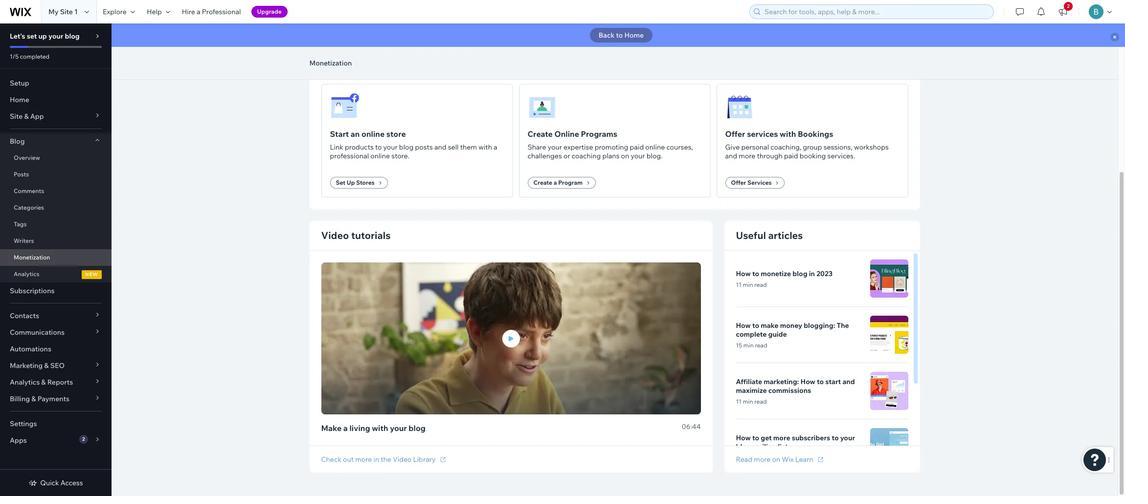 Task type: describe. For each thing, give the bounding box(es) containing it.
group
[[803, 143, 822, 152]]

min for affiliate
[[743, 398, 753, 405]]

analytics & reports
[[10, 378, 73, 387]]

online inside create online programs share your expertise promoting paid online courses, challenges or coaching plans on your blog.
[[646, 143, 665, 152]]

set
[[27, 32, 37, 41]]

to inside button
[[616, 31, 623, 40]]

more inside how to get more subscribers to your blog mailing list
[[774, 434, 791, 443]]

start
[[826, 378, 841, 386]]

payments
[[38, 395, 69, 404]]

automations link
[[0, 341, 112, 358]]

plan
[[361, 60, 373, 67]]

online left store.
[[371, 152, 390, 161]]

an
[[351, 129, 360, 139]]

monetization link
[[0, 250, 112, 266]]

11 inside how to monetize blog in 2023 11 min read
[[736, 281, 742, 288]]

min for how
[[744, 342, 754, 349]]

subscriptions link
[[0, 283, 112, 300]]

to inside "start an online store link products to your blog posts and sell them with a professional online store."
[[375, 143, 382, 152]]

a inside set up a plan "button"
[[356, 60, 360, 67]]

read inside how to monetize blog in 2023 11 min read
[[755, 281, 767, 288]]

how to get more subscribers to your blog mailing list
[[736, 434, 855, 451]]

offer for services
[[726, 129, 746, 139]]

subscribers
[[792, 434, 831, 443]]

home link
[[0, 92, 112, 108]]

store.
[[392, 152, 410, 161]]

billing & payments
[[10, 395, 69, 404]]

hire
[[182, 7, 195, 16]]

store
[[387, 129, 406, 139]]

bookings
[[798, 129, 834, 139]]

new
[[85, 272, 98, 278]]

hire a professional link
[[176, 0, 247, 23]]

with inside "start an online store link products to your blog posts and sell them with a professional online store."
[[479, 143, 492, 152]]

offer for services
[[731, 179, 746, 186]]

more inside the offer services with bookings give personal coaching, group sessions, workshops and more through paid booking services.
[[739, 152, 756, 161]]

posts
[[415, 143, 433, 152]]

in inside how to monetize blog in 2023 11 min read
[[809, 269, 815, 278]]

back to home alert
[[112, 23, 1126, 47]]

read for marketing:
[[755, 398, 767, 405]]

site inside 'popup button'
[[10, 112, 23, 121]]

a for hire a professional
[[197, 7, 200, 16]]

monetize
[[761, 269, 791, 278]]

billing
[[10, 395, 30, 404]]

2 button
[[1053, 0, 1074, 23]]

comments link
[[0, 183, 112, 200]]

or
[[564, 152, 570, 161]]

upgrade button
[[251, 6, 288, 18]]

services
[[747, 129, 778, 139]]

your left or
[[548, 143, 562, 152]]

blog inside how to monetize blog in 2023 11 min read
[[793, 269, 808, 278]]

0 horizontal spatial in
[[374, 456, 379, 464]]

blog up the library
[[409, 424, 426, 434]]

1 vertical spatial on
[[773, 456, 781, 464]]

up
[[38, 32, 47, 41]]

money
[[780, 321, 803, 330]]

create for a
[[534, 179, 553, 186]]

share
[[528, 143, 546, 152]]

& for site
[[24, 112, 29, 121]]

professional
[[202, 7, 241, 16]]

up for a
[[347, 60, 355, 67]]

and inside affiliate marketing: how to start and maximize commissions 11 min read
[[843, 378, 855, 386]]

& for billing
[[31, 395, 36, 404]]

06:44
[[682, 423, 701, 432]]

booking
[[800, 152, 826, 161]]

set for set up a plan
[[336, 60, 346, 67]]

set up a plan
[[336, 60, 373, 67]]

tags link
[[0, 216, 112, 233]]

a inside "start an online store link products to your blog posts and sell them with a professional online store."
[[494, 143, 498, 152]]

professional
[[330, 152, 369, 161]]

a for create a program
[[554, 179, 557, 186]]

them
[[460, 143, 477, 152]]

library
[[413, 456, 436, 464]]

analytics for analytics & reports
[[10, 378, 40, 387]]

online
[[555, 129, 579, 139]]

site & app button
[[0, 108, 112, 125]]

complete
[[736, 330, 767, 339]]

more right out
[[355, 456, 372, 464]]

paid inside the offer services with bookings give personal coaching, group sessions, workshops and more through paid booking services.
[[784, 152, 798, 161]]

and for offer services with bookings
[[726, 152, 738, 161]]

a for make a living with your blog
[[343, 424, 348, 434]]

billing & payments button
[[0, 391, 112, 408]]

list
[[778, 443, 788, 451]]

set up stores
[[336, 179, 375, 186]]

categories link
[[0, 200, 112, 216]]

monetization for monetization button
[[310, 59, 352, 68]]

start an online store link products to your blog posts and sell them with a professional online store.
[[330, 129, 498, 161]]

communications
[[10, 328, 65, 337]]

settings
[[10, 420, 37, 429]]

back to home
[[599, 31, 644, 40]]

to inside how to make money blogging: the complete guide 15 min read
[[753, 321, 760, 330]]

start
[[330, 129, 349, 139]]

create for online
[[528, 129, 553, 139]]

useful
[[736, 230, 766, 242]]

subscriptions
[[10, 287, 55, 296]]

wix
[[782, 456, 794, 464]]

affiliate
[[736, 378, 762, 386]]

blog button
[[0, 133, 112, 150]]

11 inside affiliate marketing: how to start and maximize commissions 11 min read
[[736, 398, 742, 405]]

Search for tools, apps, help & more... field
[[762, 5, 991, 19]]

marketing & seo
[[10, 362, 65, 370]]

and for start an online store
[[435, 143, 447, 152]]

how for 11
[[736, 269, 751, 278]]

to inside affiliate marketing: how to start and maximize commissions 11 min read
[[817, 378, 824, 386]]

seo
[[50, 362, 65, 370]]

overview
[[14, 154, 40, 161]]

hire a professional
[[182, 7, 241, 16]]

video tutorials
[[321, 230, 391, 242]]

your up the
[[390, 424, 407, 434]]

tutorials
[[351, 230, 391, 242]]

marketing:
[[764, 378, 799, 386]]

offer services with bookings give personal coaching, group sessions, workshops and more through paid booking services.
[[726, 129, 889, 161]]

contacts button
[[0, 308, 112, 324]]

sidebar element
[[0, 23, 112, 497]]

15
[[736, 342, 742, 349]]



Task type: vqa. For each thing, say whether or not it's contained in the screenshot.
Minimum
no



Task type: locate. For each thing, give the bounding box(es) containing it.
1 vertical spatial min
[[744, 342, 754, 349]]

mailing
[[753, 443, 777, 451]]

2 set from the top
[[336, 179, 346, 186]]

& left seo on the left bottom of the page
[[44, 362, 49, 370]]

blog inside how to get more subscribers to your blog mailing list
[[736, 443, 751, 451]]

blog up 'read'
[[736, 443, 751, 451]]

settings link
[[0, 416, 112, 433]]

1
[[74, 7, 78, 16]]

analytics down marketing
[[10, 378, 40, 387]]

1 horizontal spatial home
[[625, 31, 644, 40]]

11
[[736, 281, 742, 288], [736, 398, 742, 405]]

create a program button
[[528, 177, 596, 189]]

how inside how to get more subscribers to your blog mailing list
[[736, 434, 751, 443]]

home down setup
[[10, 95, 29, 104]]

program
[[558, 179, 583, 186]]

quick
[[40, 479, 59, 488]]

in left the
[[374, 456, 379, 464]]

& right billing
[[31, 395, 36, 404]]

set inside "button"
[[336, 60, 346, 67]]

create up share
[[528, 129, 553, 139]]

&
[[24, 112, 29, 121], [44, 362, 49, 370], [41, 378, 46, 387], [31, 395, 36, 404]]

how inside affiliate marketing: how to start and maximize commissions 11 min read
[[801, 378, 816, 386]]

0 vertical spatial home
[[625, 31, 644, 40]]

1 horizontal spatial on
[[773, 456, 781, 464]]

monetization left the plan
[[310, 59, 352, 68]]

1 horizontal spatial and
[[726, 152, 738, 161]]

to left monetize
[[753, 269, 760, 278]]

create inside create online programs share your expertise promoting paid online courses, challenges or coaching plans on your blog.
[[528, 129, 553, 139]]

with inside the offer services with bookings give personal coaching, group sessions, workshops and more through paid booking services.
[[780, 129, 796, 139]]

min inside how to monetize blog in 2023 11 min read
[[743, 281, 753, 288]]

stores
[[356, 179, 375, 186]]

site
[[60, 7, 73, 16], [10, 112, 23, 121]]

to right products
[[375, 143, 382, 152]]

a inside create a program button
[[554, 179, 557, 186]]

2 horizontal spatial with
[[780, 129, 796, 139]]

2 up from the top
[[347, 179, 355, 186]]

posts link
[[0, 166, 112, 183]]

up for stores
[[347, 179, 355, 186]]

1 vertical spatial site
[[10, 112, 23, 121]]

out
[[343, 456, 354, 464]]

1 set from the top
[[336, 60, 346, 67]]

on right plans
[[621, 152, 629, 161]]

monetization inside the sidebar 'element'
[[14, 254, 50, 261]]

site left 1
[[60, 7, 73, 16]]

online left courses,
[[646, 143, 665, 152]]

read more on wix learn
[[736, 456, 814, 464]]

0 vertical spatial on
[[621, 152, 629, 161]]

create online programs share your expertise promoting paid online courses, challenges or coaching plans on your blog.
[[528, 129, 693, 161]]

& inside dropdown button
[[41, 378, 46, 387]]

a right make
[[343, 424, 348, 434]]

blog inside the sidebar 'element'
[[65, 32, 80, 41]]

on inside create online programs share your expertise promoting paid online courses, challenges or coaching plans on your blog.
[[621, 152, 629, 161]]

learn
[[796, 456, 814, 464]]

services
[[748, 179, 772, 186]]

1 vertical spatial create
[[534, 179, 553, 186]]

blog down store
[[399, 143, 414, 152]]

comments
[[14, 187, 44, 195]]

set inside 'button'
[[336, 179, 346, 186]]

read inside how to make money blogging: the complete guide 15 min read
[[755, 342, 768, 349]]

offer left services
[[731, 179, 746, 186]]

0 vertical spatial offer
[[726, 129, 746, 139]]

to left start
[[817, 378, 824, 386]]

1 vertical spatial monetization
[[14, 254, 50, 261]]

up inside 'button'
[[347, 179, 355, 186]]

a left the plan
[[356, 60, 360, 67]]

0 vertical spatial analytics
[[14, 271, 39, 278]]

0 vertical spatial set
[[336, 60, 346, 67]]

1 vertical spatial analytics
[[10, 378, 40, 387]]

& left app at left
[[24, 112, 29, 121]]

coaching,
[[771, 143, 802, 152]]

1 horizontal spatial 2
[[1067, 3, 1070, 9]]

courses,
[[667, 143, 693, 152]]

up inside "button"
[[347, 60, 355, 67]]

a inside "hire a professional" link
[[197, 7, 200, 16]]

and inside the offer services with bookings give personal coaching, group sessions, workshops and more through paid booking services.
[[726, 152, 738, 161]]

automations
[[10, 345, 51, 354]]

2 inside the sidebar 'element'
[[82, 437, 85, 443]]

your inside "start an online store link products to your blog posts and sell them with a professional online store."
[[383, 143, 398, 152]]

in left 2023
[[809, 269, 815, 278]]

maximize
[[736, 386, 767, 395]]

blog.
[[647, 152, 663, 161]]

promoting
[[595, 143, 629, 152]]

0 vertical spatial video
[[321, 230, 349, 242]]

sell
[[448, 143, 459, 152]]

1 11 from the top
[[736, 281, 742, 288]]

your down store
[[383, 143, 398, 152]]

my site 1
[[48, 7, 78, 16]]

read inside affiliate marketing: how to start and maximize commissions 11 min read
[[755, 398, 767, 405]]

how inside how to make money blogging: the complete guide 15 min read
[[736, 321, 751, 330]]

0 horizontal spatial video
[[321, 230, 349, 242]]

posts
[[14, 171, 29, 178]]

1 vertical spatial 2
[[82, 437, 85, 443]]

& for marketing
[[44, 362, 49, 370]]

setup link
[[0, 75, 112, 92]]

1 horizontal spatial paid
[[784, 152, 798, 161]]

2023
[[817, 269, 833, 278]]

and left the personal
[[726, 152, 738, 161]]

1 vertical spatial 11
[[736, 398, 742, 405]]

2 vertical spatial read
[[755, 398, 767, 405]]

1 up from the top
[[347, 60, 355, 67]]

1 horizontal spatial monetization
[[310, 59, 352, 68]]

your right 'subscribers' in the bottom right of the page
[[841, 434, 855, 443]]

make
[[761, 321, 779, 330]]

1 horizontal spatial video
[[393, 456, 412, 464]]

contacts
[[10, 312, 39, 321]]

0 horizontal spatial with
[[372, 424, 388, 434]]

read
[[736, 456, 753, 464]]

up
[[347, 60, 355, 67], [347, 179, 355, 186]]

read down complete
[[755, 342, 768, 349]]

1 horizontal spatial with
[[479, 143, 492, 152]]

writers link
[[0, 233, 112, 250]]

analytics for analytics
[[14, 271, 39, 278]]

setup
[[10, 79, 29, 88]]

& inside popup button
[[31, 395, 36, 404]]

explore
[[103, 7, 127, 16]]

create a program
[[534, 179, 583, 186]]

guide
[[769, 330, 787, 339]]

reports
[[47, 378, 73, 387]]

read down monetize
[[755, 281, 767, 288]]

overview link
[[0, 150, 112, 166]]

how up 'read'
[[736, 434, 751, 443]]

1 vertical spatial home
[[10, 95, 29, 104]]

living
[[350, 424, 370, 434]]

and inside "start an online store link products to your blog posts and sell them with a professional online store."
[[435, 143, 447, 152]]

2 11 from the top
[[736, 398, 742, 405]]

blog inside "start an online store link products to your blog posts and sell them with a professional online store."
[[399, 143, 414, 152]]

back
[[599, 31, 615, 40]]

home inside the sidebar 'element'
[[10, 95, 29, 104]]

upgrade
[[257, 8, 282, 15]]

monetization inside button
[[310, 59, 352, 68]]

1 vertical spatial up
[[347, 179, 355, 186]]

your left "blog."
[[631, 152, 645, 161]]

home inside button
[[625, 31, 644, 40]]

articles
[[769, 230, 803, 242]]

the
[[837, 321, 849, 330]]

1 vertical spatial set
[[336, 179, 346, 186]]

1/5 completed
[[10, 53, 49, 60]]

a left program
[[554, 179, 557, 186]]

to inside how to monetize blog in 2023 11 min read
[[753, 269, 760, 278]]

your inside the sidebar 'element'
[[48, 32, 63, 41]]

app
[[30, 112, 44, 121]]

read down maximize on the right bottom of page
[[755, 398, 767, 405]]

writers
[[14, 237, 34, 245]]

1 vertical spatial read
[[755, 342, 768, 349]]

make a living with your blog
[[321, 424, 426, 434]]

read more on wix learn button
[[736, 456, 825, 464]]

through
[[757, 152, 783, 161]]

1 horizontal spatial in
[[809, 269, 815, 278]]

create
[[528, 129, 553, 139], [534, 179, 553, 186]]

how for complete
[[736, 321, 751, 330]]

plans
[[603, 152, 620, 161]]

completed
[[20, 53, 49, 60]]

analytics up subscriptions
[[14, 271, 39, 278]]

monetization down writers
[[14, 254, 50, 261]]

paid inside create online programs share your expertise promoting paid online courses, challenges or coaching plans on your blog.
[[630, 143, 644, 152]]

1 vertical spatial in
[[374, 456, 379, 464]]

more right the "get"
[[774, 434, 791, 443]]

to left the "get"
[[753, 434, 760, 443]]

how left monetize
[[736, 269, 751, 278]]

how
[[736, 269, 751, 278], [736, 321, 751, 330], [801, 378, 816, 386], [736, 434, 751, 443]]

help
[[147, 7, 162, 16]]

create down challenges
[[534, 179, 553, 186]]

more left through
[[739, 152, 756, 161]]

video right the
[[393, 456, 412, 464]]

0 vertical spatial site
[[60, 7, 73, 16]]

up left stores
[[347, 179, 355, 186]]

paid left "blog."
[[630, 143, 644, 152]]

& inside popup button
[[44, 362, 49, 370]]

0 vertical spatial 11
[[736, 281, 742, 288]]

useful articles
[[736, 230, 803, 242]]

0 vertical spatial read
[[755, 281, 767, 288]]

& left reports
[[41, 378, 46, 387]]

1/5
[[10, 53, 19, 60]]

1 horizontal spatial site
[[60, 7, 73, 16]]

check
[[321, 456, 342, 464]]

online right an
[[362, 129, 385, 139]]

offer up give
[[726, 129, 746, 139]]

to left make at right bottom
[[753, 321, 760, 330]]

to right "back"
[[616, 31, 623, 40]]

analytics inside dropdown button
[[10, 378, 40, 387]]

set left stores
[[336, 179, 346, 186]]

0 vertical spatial 2
[[1067, 3, 1070, 9]]

a right 'them'
[[494, 143, 498, 152]]

your right up at the top left
[[48, 32, 63, 41]]

to right 'subscribers' in the bottom right of the page
[[832, 434, 839, 443]]

quick access button
[[29, 479, 83, 488]]

monetization for monetization link
[[14, 254, 50, 261]]

let's
[[10, 32, 25, 41]]

0 vertical spatial monetization
[[310, 59, 352, 68]]

0 vertical spatial in
[[809, 269, 815, 278]]

min inside how to make money blogging: the complete guide 15 min read
[[744, 342, 754, 349]]

with right living at the left bottom of page
[[372, 424, 388, 434]]

offer services
[[731, 179, 772, 186]]

0 vertical spatial with
[[780, 129, 796, 139]]

read for to
[[755, 342, 768, 349]]

on left wix
[[773, 456, 781, 464]]

monetization button
[[305, 56, 357, 70]]

your inside how to get more subscribers to your blog mailing list
[[841, 434, 855, 443]]

0 horizontal spatial paid
[[630, 143, 644, 152]]

and right start
[[843, 378, 855, 386]]

read
[[755, 281, 767, 288], [755, 342, 768, 349], [755, 398, 767, 405]]

0 vertical spatial up
[[347, 60, 355, 67]]

min inside affiliate marketing: how to start and maximize commissions 11 min read
[[743, 398, 753, 405]]

offer inside the offer services with bookings give personal coaching, group sessions, workshops and more through paid booking services.
[[726, 129, 746, 139]]

how inside how to monetize blog in 2023 11 min read
[[736, 269, 751, 278]]

services.
[[828, 152, 856, 161]]

1 vertical spatial with
[[479, 143, 492, 152]]

blogging:
[[804, 321, 836, 330]]

expertise
[[564, 143, 593, 152]]

personal
[[742, 143, 769, 152]]

offer inside button
[[731, 179, 746, 186]]

more down mailing
[[754, 456, 771, 464]]

& for analytics
[[41, 378, 46, 387]]

with right 'them'
[[479, 143, 492, 152]]

site left app at left
[[10, 112, 23, 121]]

create inside button
[[534, 179, 553, 186]]

quick access
[[40, 479, 83, 488]]

coaching
[[572, 152, 601, 161]]

0 vertical spatial create
[[528, 129, 553, 139]]

video left tutorials
[[321, 230, 349, 242]]

1 vertical spatial video
[[393, 456, 412, 464]]

& inside 'popup button'
[[24, 112, 29, 121]]

paid right through
[[784, 152, 798, 161]]

1 vertical spatial offer
[[731, 179, 746, 186]]

challenges
[[528, 152, 562, 161]]

2 inside button
[[1067, 3, 1070, 9]]

with up coaching,
[[780, 129, 796, 139]]

0 horizontal spatial on
[[621, 152, 629, 161]]

blog right monetize
[[793, 269, 808, 278]]

set left the plan
[[336, 60, 346, 67]]

to
[[616, 31, 623, 40], [375, 143, 382, 152], [753, 269, 760, 278], [753, 321, 760, 330], [817, 378, 824, 386], [753, 434, 760, 443], [832, 434, 839, 443]]

how up "15" at the right
[[736, 321, 751, 330]]

0 vertical spatial min
[[743, 281, 753, 288]]

0 horizontal spatial and
[[435, 143, 447, 152]]

up left the plan
[[347, 60, 355, 67]]

how for your
[[736, 434, 751, 443]]

2 vertical spatial min
[[743, 398, 753, 405]]

blog down 1
[[65, 32, 80, 41]]

more
[[739, 152, 756, 161], [774, 434, 791, 443], [355, 456, 372, 464], [754, 456, 771, 464]]

2 horizontal spatial and
[[843, 378, 855, 386]]

analytics
[[14, 271, 39, 278], [10, 378, 40, 387]]

0 horizontal spatial monetization
[[14, 254, 50, 261]]

set for set up stores
[[336, 179, 346, 186]]

my
[[48, 7, 58, 16]]

home right "back"
[[625, 31, 644, 40]]

2 vertical spatial with
[[372, 424, 388, 434]]

and left sell
[[435, 143, 447, 152]]

let's set up your blog
[[10, 32, 80, 41]]

back to home button
[[590, 28, 653, 43]]

programs
[[581, 129, 618, 139]]

0 horizontal spatial home
[[10, 95, 29, 104]]

how to make money blogging: the complete guide 15 min read
[[736, 321, 849, 349]]

how left start
[[801, 378, 816, 386]]

0 horizontal spatial 2
[[82, 437, 85, 443]]

0 horizontal spatial site
[[10, 112, 23, 121]]

blog
[[65, 32, 80, 41], [399, 143, 414, 152], [793, 269, 808, 278], [409, 424, 426, 434], [736, 443, 751, 451]]

a right hire
[[197, 7, 200, 16]]



